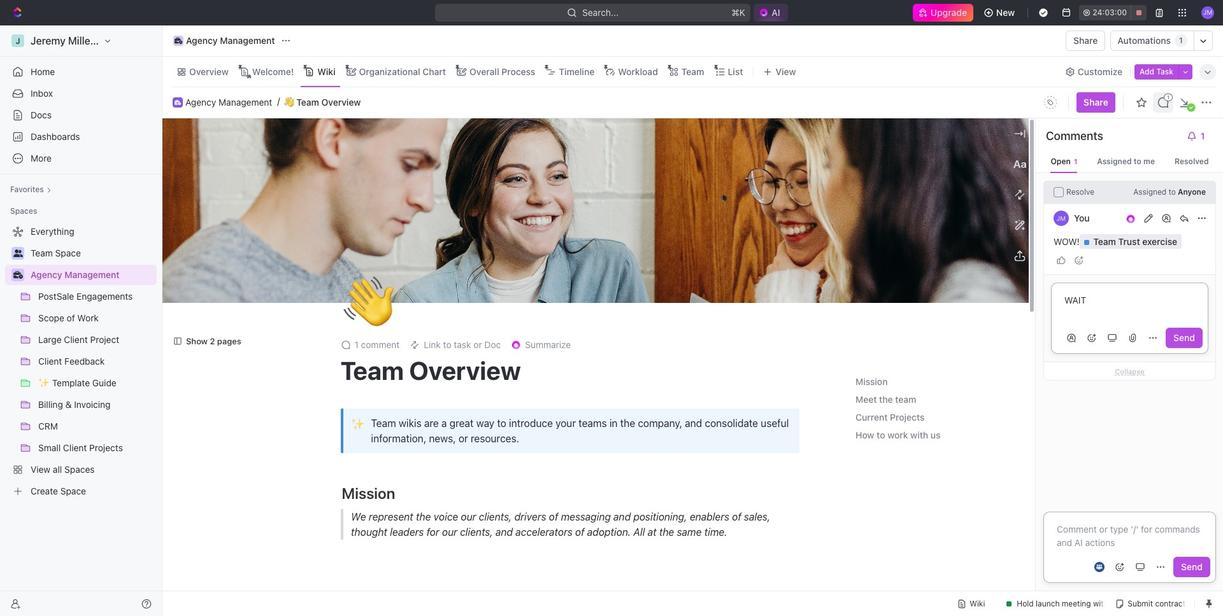Task type: vqa. For each thing, say whether or not it's contained in the screenshot.
Feedback
yes



Task type: describe. For each thing, give the bounding box(es) containing it.
large client project link
[[38, 330, 154, 351]]

0 vertical spatial team
[[896, 395, 917, 406]]

resolve
[[1067, 187, 1095, 197]]

everything
[[31, 226, 74, 237]]

to for how to work with us
[[877, 430, 886, 441]]

you
[[1074, 213, 1090, 224]]

anyone button
[[1176, 187, 1206, 198]]

leaders
[[390, 527, 424, 539]]

assigned to anyone
[[1134, 187, 1206, 197]]

miller's
[[68, 35, 102, 47]]

home link
[[5, 62, 157, 82]]

0 vertical spatial our
[[461, 512, 476, 523]]

project
[[90, 335, 119, 345]]

link to task or doc
[[424, 340, 501, 351]]

exercise
[[1143, 236, 1178, 247]]

work
[[77, 313, 99, 324]]

1 horizontal spatial overview
[[322, 97, 361, 107]]

✨ for ✨
[[351, 417, 365, 431]]

client for small
[[63, 443, 87, 454]]

a
[[442, 418, 447, 430]]

resolved
[[1175, 157, 1209, 166]]

guide
[[92, 378, 116, 389]]

search...
[[583, 7, 619, 18]]

space for create space
[[60, 486, 86, 497]]

jm inside dropdown button
[[1204, 8, 1213, 16]]

more button
[[5, 148, 157, 169]]

1 vertical spatial share
[[1084, 97, 1109, 108]]

team trust exercise link
[[1085, 236, 1178, 247]]

ai
[[772, 7, 781, 18]]

small client projects
[[38, 443, 123, 454]]

docs
[[31, 110, 52, 120]]

task
[[1157, 67, 1174, 76]]

1 vertical spatial meet
[[342, 590, 377, 608]]

postsale
[[38, 291, 74, 302]]

1 vertical spatial clients,
[[460, 527, 493, 539]]

voice
[[434, 512, 458, 523]]

chart
[[423, 66, 446, 77]]

projects inside sidebar navigation
[[89, 443, 123, 454]]

ai button
[[754, 4, 788, 22]]

new
[[997, 7, 1015, 18]]

billing
[[38, 400, 63, 410]]

view button
[[759, 57, 801, 87]]

✨ template guide
[[38, 378, 116, 389]]

upgrade
[[931, 7, 967, 18]]

management for agency management link related to business time icon to the left
[[64, 270, 120, 280]]

comments
[[1046, 129, 1104, 143]]

docs link
[[5, 105, 157, 126]]

business time image
[[175, 100, 181, 105]]

summarize button
[[506, 337, 576, 355]]

client feedback link
[[38, 352, 154, 372]]

how
[[856, 430, 875, 441]]

upgrade link
[[913, 4, 974, 22]]

organizational chart link
[[357, 63, 446, 81]]

0 vertical spatial management
[[220, 35, 275, 46]]

scope
[[38, 313, 64, 324]]

we represent the voice our clients, drivers of messaging and positioning, enablers of sales, thought leaders for our clients, and accelerators of adoption. all at the same time.
[[351, 512, 773, 539]]

company,
[[638, 418, 683, 430]]

or inside team wikis are a great way to introduce your teams in the company, and consolidate useful information, news, or resources.
[[459, 434, 468, 445]]

time.
[[704, 527, 727, 539]]

assigned for assigned to anyone
[[1134, 187, 1167, 197]]

j
[[16, 36, 20, 46]]

summarize
[[525, 340, 571, 351]]

view button
[[759, 63, 801, 81]]

send for topmost send button
[[1174, 333, 1196, 344]]

assigned for assigned to me
[[1098, 157, 1132, 166]]

inbox
[[31, 88, 53, 99]]

view for view all spaces
[[31, 465, 50, 475]]

link to task or doc button
[[405, 337, 506, 355]]

way
[[477, 418, 495, 430]]

thought
[[351, 527, 387, 539]]

resources.
[[471, 434, 519, 445]]

wiki
[[318, 66, 336, 77]]

add
[[1140, 67, 1155, 76]]

to for assigned to me
[[1134, 157, 1142, 166]]

workload link
[[616, 63, 658, 81]]

1 horizontal spatial and
[[613, 512, 631, 523]]

positioning,
[[633, 512, 687, 523]]

👋 team overview
[[284, 97, 361, 107]]

link
[[424, 340, 441, 351]]

billing & invoicing
[[38, 400, 111, 410]]

customize button
[[1062, 63, 1127, 81]]

trust
[[1119, 236, 1141, 247]]

jeremy miller's workspace
[[31, 35, 158, 47]]

new button
[[979, 3, 1023, 23]]

workload
[[618, 66, 658, 77]]

introduce
[[509, 418, 553, 430]]

1 inside 1 dropdown button
[[1201, 131, 1205, 141]]

agency management for business time image
[[185, 97, 272, 107]]

cover
[[794, 283, 817, 293]]

list
[[728, 66, 743, 77]]

represent
[[369, 512, 413, 523]]

jm button
[[1198, 3, 1219, 23]]

team for team trust exercise
[[1094, 236, 1116, 247]]

share button
[[1066, 31, 1106, 51]]

scope of work link
[[38, 308, 154, 329]]

to inside team wikis are a great way to introduce your teams in the company, and consolidate useful information, news, or resources.
[[497, 418, 507, 430]]

the inside team wikis are a great way to introduce your teams in the company, and consolidate useful information, news, or resources.
[[621, 418, 635, 430]]

useful
[[761, 418, 789, 430]]

team for team wikis are a great way to introduce your teams in the company, and consolidate useful information, news, or resources.
[[371, 418, 396, 430]]

invoicing
[[74, 400, 111, 410]]

add task
[[1140, 67, 1174, 76]]

crm link
[[38, 417, 154, 437]]

view for view
[[776, 66, 796, 77]]

0 horizontal spatial business time image
[[13, 271, 23, 279]]

with
[[911, 430, 929, 441]]

0 vertical spatial business time image
[[174, 38, 182, 44]]

of down messaging
[[575, 527, 584, 539]]

space for team space
[[55, 248, 81, 259]]

client feedback
[[38, 356, 105, 367]]

team left list link
[[682, 66, 705, 77]]

of inside tree
[[67, 313, 75, 324]]

send for the bottom send button
[[1182, 562, 1203, 573]]

0 vertical spatial send button
[[1166, 328, 1203, 349]]

1 inside the open 1
[[1074, 157, 1078, 166]]

team wikis are a great way to introduce your teams in the company, and consolidate useful information, news, or resources.
[[371, 418, 792, 445]]

create space link
[[5, 482, 154, 502]]

agency for agency management link corresponding to business time image
[[185, 97, 216, 107]]

team for team overview
[[341, 356, 404, 386]]

agency management link for business time image
[[185, 97, 272, 108]]

are
[[424, 418, 439, 430]]

0 horizontal spatial team
[[407, 590, 442, 608]]

team space link
[[31, 243, 154, 264]]

share inside button
[[1074, 35, 1098, 46]]

team for team space
[[31, 248, 53, 259]]

wait
[[1065, 295, 1089, 306]]

user group image
[[13, 250, 23, 257]]

1 vertical spatial send button
[[1174, 558, 1211, 578]]



Task type: locate. For each thing, give the bounding box(es) containing it.
comment
[[361, 340, 400, 351]]

for
[[426, 527, 439, 539]]

large
[[38, 335, 62, 345]]

view inside button
[[776, 66, 796, 77]]

team up the information,
[[371, 418, 396, 430]]

change cover
[[759, 283, 817, 293]]

jeremy
[[31, 35, 66, 47]]

team
[[682, 66, 705, 77], [297, 97, 319, 107], [1094, 236, 1116, 247], [31, 248, 53, 259], [341, 356, 404, 386], [371, 418, 396, 430]]

business time image right the workspace
[[174, 38, 182, 44]]

1 vertical spatial our
[[442, 527, 457, 539]]

1 vertical spatial spaces
[[64, 465, 95, 475]]

1 down the task
[[1168, 94, 1170, 101]]

24:03:00
[[1093, 8, 1127, 17]]

0 vertical spatial and
[[685, 418, 702, 430]]

👋 down the "welcome!"
[[284, 97, 295, 107]]

mission up current
[[856, 377, 888, 388]]

client for large
[[64, 335, 88, 345]]

management up welcome! link
[[220, 35, 275, 46]]

0 vertical spatial ✨
[[38, 378, 50, 389]]

share
[[1074, 35, 1098, 46], [1084, 97, 1109, 108]]

process
[[502, 66, 535, 77]]

or left doc
[[474, 340, 482, 351]]

0 horizontal spatial view
[[31, 465, 50, 475]]

0 vertical spatial view
[[776, 66, 796, 77]]

show 2 pages
[[186, 336, 241, 347]]

spaces down favorites
[[10, 206, 37, 216]]

0 vertical spatial share
[[1074, 35, 1098, 46]]

1 comment
[[355, 340, 400, 351]]

organizational chart
[[359, 66, 446, 77]]

0 horizontal spatial or
[[459, 434, 468, 445]]

0 vertical spatial mission
[[856, 377, 888, 388]]

crm
[[38, 421, 58, 432]]

of up accelerators in the bottom of the page
[[549, 512, 558, 523]]

&
[[65, 400, 72, 410]]

✨ left wikis at the bottom left
[[351, 417, 365, 431]]

0 vertical spatial assigned
[[1098, 157, 1132, 166]]

management down the team space link
[[64, 270, 120, 280]]

0 vertical spatial clients,
[[479, 512, 512, 523]]

assigned to me
[[1098, 157, 1155, 166]]

1 horizontal spatial spaces
[[64, 465, 95, 475]]

2 vertical spatial overview
[[409, 356, 521, 386]]

overview link
[[187, 63, 229, 81]]

team trust exercise
[[1094, 236, 1178, 247]]

0 horizontal spatial and
[[495, 527, 513, 539]]

0 horizontal spatial overview
[[189, 66, 229, 77]]

1 vertical spatial projects
[[89, 443, 123, 454]]

overview down task
[[409, 356, 521, 386]]

agency management link down overview link
[[185, 97, 272, 108]]

1 vertical spatial overview
[[322, 97, 361, 107]]

and left accelerators in the bottom of the page
[[495, 527, 513, 539]]

space down everything link
[[55, 248, 81, 259]]

2 vertical spatial client
[[63, 443, 87, 454]]

teams
[[579, 418, 607, 430]]

0 vertical spatial meet the team
[[856, 395, 917, 406]]

2 horizontal spatial overview
[[409, 356, 521, 386]]

1 vertical spatial mission
[[342, 485, 395, 503]]

1 left comment
[[355, 340, 359, 351]]

automations
[[1118, 35, 1171, 46]]

to inside dropdown button
[[443, 340, 452, 351]]

agency inside tree
[[31, 270, 62, 280]]

2 vertical spatial agency
[[31, 270, 62, 280]]

view all spaces
[[31, 465, 95, 475]]

to for link to task or doc
[[443, 340, 452, 351]]

agency management for business time icon to the left
[[31, 270, 120, 280]]

0 vertical spatial overview
[[189, 66, 229, 77]]

agency management link down the team space link
[[31, 265, 154, 286]]

2 horizontal spatial and
[[685, 418, 702, 430]]

👋 for 👋
[[343, 272, 394, 332]]

wow!
[[1054, 236, 1080, 247]]

workspace
[[105, 35, 158, 47]]

create space
[[31, 486, 86, 497]]

1 horizontal spatial ✨
[[351, 417, 365, 431]]

1 vertical spatial and
[[613, 512, 631, 523]]

small client projects link
[[38, 438, 154, 459]]

view all spaces link
[[5, 460, 154, 481]]

overview down wiki
[[322, 97, 361, 107]]

me
[[1144, 157, 1155, 166]]

0 vertical spatial spaces
[[10, 206, 37, 216]]

list link
[[726, 63, 743, 81]]

0 vertical spatial projects
[[890, 413, 925, 423]]

postsale engagements
[[38, 291, 133, 302]]

👋 for 👋 team overview
[[284, 97, 295, 107]]

team left trust
[[1094, 236, 1116, 247]]

Resolve checkbox
[[1054, 187, 1064, 198]]

0 horizontal spatial assigned
[[1098, 157, 1132, 166]]

space
[[55, 248, 81, 259], [60, 486, 86, 497]]

dashboards link
[[5, 127, 157, 147]]

collapse
[[1115, 367, 1145, 376]]

to left anyone
[[1169, 187, 1176, 197]]

1 vertical spatial meet the team
[[342, 590, 442, 608]]

0 vertical spatial or
[[474, 340, 482, 351]]

to right link
[[443, 340, 452, 351]]

adoption.
[[587, 527, 631, 539]]

work
[[888, 430, 908, 441]]

management inside tree
[[64, 270, 120, 280]]

✨
[[38, 378, 50, 389], [351, 417, 365, 431]]

clients, right for
[[460, 527, 493, 539]]

0 horizontal spatial meet the team
[[342, 590, 442, 608]]

our right voice
[[461, 512, 476, 523]]

information,
[[371, 434, 427, 445]]

1 vertical spatial assigned
[[1134, 187, 1167, 197]]

0 vertical spatial agency management
[[186, 35, 275, 46]]

0 horizontal spatial meet
[[342, 590, 377, 608]]

0 vertical spatial meet
[[856, 395, 877, 406]]

overall process link
[[467, 63, 535, 81]]

agency up overview link
[[186, 35, 218, 46]]

welcome!
[[252, 66, 294, 77]]

2 vertical spatial agency management link
[[31, 265, 154, 286]]

client up "view all spaces" link at the bottom left of page
[[63, 443, 87, 454]]

small
[[38, 443, 61, 454]]

current
[[856, 413, 888, 423]]

dropdown menu image
[[1041, 92, 1061, 113]]

projects down crm link
[[89, 443, 123, 454]]

team down wiki link
[[297, 97, 319, 107]]

client down large
[[38, 356, 62, 367]]

overall
[[470, 66, 499, 77]]

0 horizontal spatial our
[[442, 527, 457, 539]]

agency management up 'postsale engagements'
[[31, 270, 120, 280]]

postsale engagements link
[[38, 287, 154, 307]]

management down welcome! link
[[219, 97, 272, 107]]

✨ up 'billing'
[[38, 378, 50, 389]]

0 horizontal spatial ✨
[[38, 378, 50, 389]]

✨ for ✨ template guide
[[38, 378, 50, 389]]

team right 'user group' icon
[[31, 248, 53, 259]]

share up 'customize' button
[[1074, 35, 1098, 46]]

and up adoption.
[[613, 512, 631, 523]]

2 vertical spatial agency management
[[31, 270, 120, 280]]

1 horizontal spatial our
[[461, 512, 476, 523]]

assigned
[[1098, 157, 1132, 166], [1134, 187, 1167, 197]]

tree containing everything
[[5, 222, 157, 502]]

how to work with us
[[856, 430, 941, 441]]

0 horizontal spatial mission
[[342, 485, 395, 503]]

1 horizontal spatial or
[[474, 340, 482, 351]]

business time image down 'user group' icon
[[13, 271, 23, 279]]

view left all
[[31, 465, 50, 475]]

share down 'customize' button
[[1084, 97, 1109, 108]]

or inside dropdown button
[[474, 340, 482, 351]]

wiki link
[[315, 63, 336, 81]]

clients,
[[479, 512, 512, 523], [460, 527, 493, 539]]

client up client feedback
[[64, 335, 88, 345]]

0 horizontal spatial projects
[[89, 443, 123, 454]]

agency for agency management link related to business time icon to the left
[[31, 270, 62, 280]]

1 vertical spatial business time image
[[13, 271, 23, 279]]

1 horizontal spatial meet the team
[[856, 395, 917, 406]]

1 up resolved
[[1201, 131, 1205, 141]]

0 vertical spatial agency
[[186, 35, 218, 46]]

open 1
[[1051, 157, 1078, 166]]

1 vertical spatial or
[[459, 434, 468, 445]]

2 vertical spatial and
[[495, 527, 513, 539]]

0 horizontal spatial jm
[[1057, 215, 1066, 222]]

1 vertical spatial space
[[60, 486, 86, 497]]

more
[[31, 153, 52, 164]]

⌘k
[[732, 7, 746, 18]]

everything link
[[5, 222, 154, 242]]

1 horizontal spatial 👋
[[343, 272, 394, 332]]

view inside sidebar navigation
[[31, 465, 50, 475]]

1 horizontal spatial view
[[776, 66, 796, 77]]

to left "me"
[[1134, 157, 1142, 166]]

0 vertical spatial 👋
[[284, 97, 295, 107]]

dashboards
[[31, 131, 80, 142]]

team inside sidebar navigation
[[31, 248, 53, 259]]

1 vertical spatial team
[[407, 590, 442, 608]]

agency management up overview link
[[186, 35, 275, 46]]

of
[[67, 313, 75, 324], [549, 512, 558, 523], [732, 512, 741, 523], [575, 527, 584, 539]]

tree
[[5, 222, 157, 502]]

the
[[880, 395, 893, 406], [621, 418, 635, 430], [416, 512, 431, 523], [659, 527, 674, 539], [381, 590, 403, 608]]

0 horizontal spatial 👋
[[284, 97, 295, 107]]

of left sales,
[[732, 512, 741, 523]]

management for agency management link corresponding to business time image
[[219, 97, 272, 107]]

client inside client feedback link
[[38, 356, 62, 367]]

management
[[220, 35, 275, 46], [219, 97, 272, 107], [64, 270, 120, 280]]

organizational
[[359, 66, 420, 77]]

1 vertical spatial 👋
[[343, 272, 394, 332]]

1 vertical spatial jm
[[1057, 215, 1066, 222]]

✨ inside sidebar navigation
[[38, 378, 50, 389]]

wikis
[[399, 418, 422, 430]]

1 right the open
[[1074, 157, 1078, 166]]

clients, left 'drivers'
[[479, 512, 512, 523]]

1 vertical spatial client
[[38, 356, 62, 367]]

1 vertical spatial agency management
[[185, 97, 272, 107]]

0 vertical spatial jm
[[1204, 8, 1213, 16]]

jm
[[1204, 8, 1213, 16], [1057, 215, 1066, 222]]

all
[[633, 527, 645, 539]]

jeremy miller's workspace, , element
[[11, 34, 24, 47]]

reposition
[[698, 283, 743, 293]]

1 vertical spatial agency management link
[[185, 97, 272, 108]]

feedback
[[64, 356, 105, 367]]

0 horizontal spatial spaces
[[10, 206, 37, 216]]

2
[[210, 336, 215, 347]]

agency down team space
[[31, 270, 62, 280]]

view right list
[[776, 66, 796, 77]]

welcome! link
[[250, 63, 294, 81]]

1 vertical spatial send
[[1182, 562, 1203, 573]]

agency management link for business time icon to the left
[[31, 265, 154, 286]]

2 vertical spatial management
[[64, 270, 120, 280]]

1 horizontal spatial team
[[896, 395, 917, 406]]

1 horizontal spatial assigned
[[1134, 187, 1167, 197]]

agency management down overview link
[[185, 97, 272, 107]]

pages
[[217, 336, 241, 347]]

team inside team wikis are a great way to introduce your teams in the company, and consolidate useful information, news, or resources.
[[371, 418, 396, 430]]

of left the work
[[67, 313, 75, 324]]

create
[[31, 486, 58, 497]]

0 vertical spatial space
[[55, 248, 81, 259]]

1 vertical spatial view
[[31, 465, 50, 475]]

1 horizontal spatial meet
[[856, 395, 877, 406]]

spaces down "small client projects"
[[64, 465, 95, 475]]

1 right automations
[[1180, 36, 1183, 45]]

same
[[677, 527, 702, 539]]

1 vertical spatial agency
[[185, 97, 216, 107]]

to for assigned to anyone
[[1169, 187, 1176, 197]]

agency management inside sidebar navigation
[[31, 270, 120, 280]]

1 horizontal spatial mission
[[856, 377, 888, 388]]

0 vertical spatial agency management link
[[170, 33, 278, 48]]

space inside "link"
[[60, 486, 86, 497]]

client inside large client project link
[[64, 335, 88, 345]]

news,
[[429, 434, 456, 445]]

great
[[450, 418, 474, 430]]

1 horizontal spatial projects
[[890, 413, 925, 423]]

👋
[[284, 97, 295, 107], [343, 272, 394, 332]]

business time image
[[174, 38, 182, 44], [13, 271, 23, 279]]

0 vertical spatial client
[[64, 335, 88, 345]]

1 horizontal spatial business time image
[[174, 38, 182, 44]]

projects up how to work with us at the right bottom of page
[[890, 413, 925, 423]]

1 button
[[1182, 126, 1214, 147]]

client inside small client projects link
[[63, 443, 87, 454]]

1 horizontal spatial jm
[[1204, 8, 1213, 16]]

assigned down "me"
[[1134, 187, 1167, 197]]

agency management link up overview link
[[170, 33, 278, 48]]

assigned left "me"
[[1098, 157, 1132, 166]]

inbox link
[[5, 83, 157, 104]]

agency right business time image
[[185, 97, 216, 107]]

sidebar navigation
[[0, 25, 165, 617]]

at
[[648, 527, 656, 539]]

messaging
[[561, 512, 611, 523]]

change cover button
[[751, 278, 825, 299]]

to right "how" at right bottom
[[877, 430, 886, 441]]

overview left welcome! link
[[189, 66, 229, 77]]

or down great
[[459, 434, 468, 445]]

1 vertical spatial ✨
[[351, 417, 365, 431]]

0 vertical spatial send
[[1174, 333, 1196, 344]]

and right company,
[[685, 418, 702, 430]]

send button
[[1166, 328, 1203, 349], [1174, 558, 1211, 578]]

mission up we
[[342, 485, 395, 503]]

our down voice
[[442, 527, 457, 539]]

team link
[[679, 63, 705, 81]]

overview
[[189, 66, 229, 77], [322, 97, 361, 107], [409, 356, 521, 386]]

space down "view all spaces" link at the bottom left of page
[[60, 486, 86, 497]]

👋 up 1 comment
[[343, 272, 394, 332]]

to right way
[[497, 418, 507, 430]]

1 vertical spatial management
[[219, 97, 272, 107]]

👋 inside 👋 team overview
[[284, 97, 295, 107]]

tree inside sidebar navigation
[[5, 222, 157, 502]]

and inside team wikis are a great way to introduce your teams in the company, and consolidate useful information, news, or resources.
[[685, 418, 702, 430]]

team down 1 comment
[[341, 356, 404, 386]]



